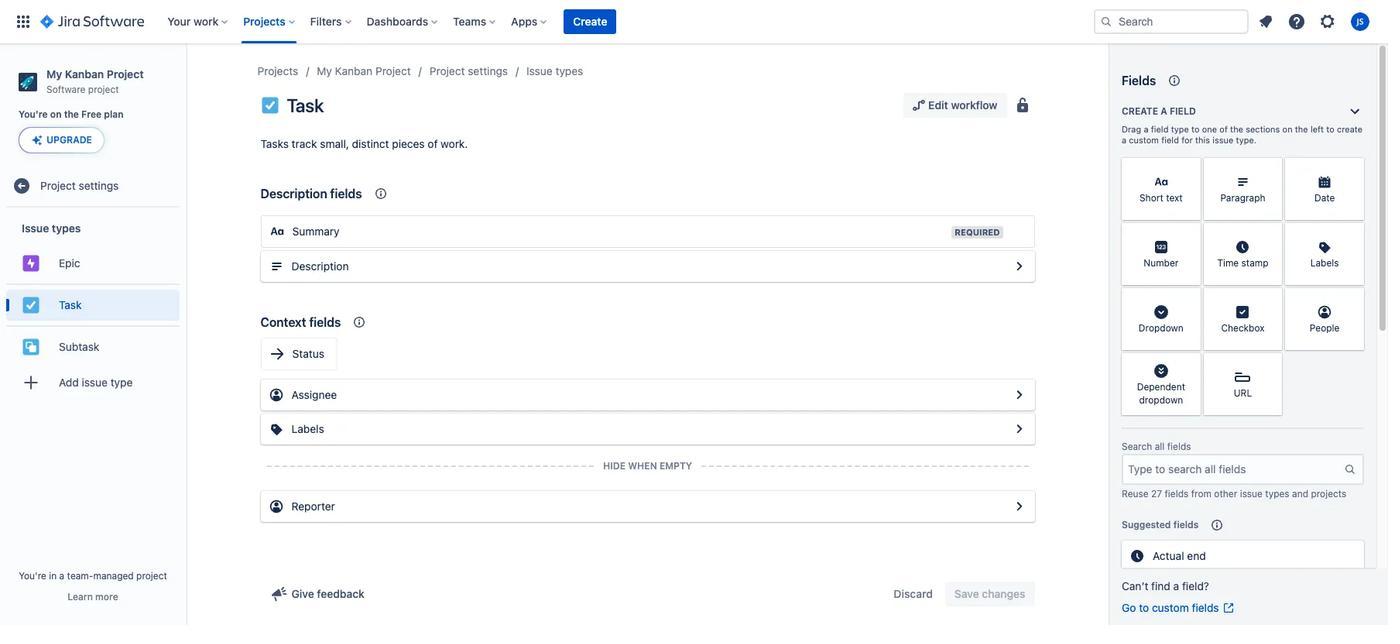 Task type: vqa. For each thing, say whether or not it's contained in the screenshot.
team inside the Things the team created, edited or commented on in the last 90 days
no



Task type: locate. For each thing, give the bounding box(es) containing it.
kanban
[[335, 64, 373, 77], [65, 67, 104, 81]]

types down primary element at the top of page
[[556, 64, 584, 77]]

add
[[59, 376, 79, 389]]

fields right all
[[1168, 441, 1192, 452]]

issue down "one"
[[1213, 135, 1234, 145]]

issue down apps popup button
[[527, 64, 553, 77]]

your work
[[168, 15, 219, 28]]

1 vertical spatial types
[[52, 221, 81, 235]]

pieces
[[392, 137, 425, 150]]

projects inside dropdown button
[[243, 15, 286, 28]]

1 horizontal spatial labels
[[1311, 257, 1340, 269]]

2 you're from the top
[[19, 570, 46, 582]]

1 vertical spatial field
[[1152, 124, 1169, 134]]

0 horizontal spatial my
[[46, 67, 62, 81]]

1 horizontal spatial kanban
[[335, 64, 373, 77]]

more information image
[[1181, 160, 1200, 178], [1345, 160, 1363, 178], [1181, 225, 1200, 243], [1263, 225, 1281, 243], [1345, 225, 1363, 243], [1263, 290, 1281, 308], [1345, 290, 1363, 308], [1181, 355, 1200, 373]]

apps
[[511, 15, 538, 28]]

0 vertical spatial more information image
[[1263, 160, 1281, 178]]

checkbox
[[1222, 323, 1265, 334]]

give
[[292, 587, 314, 600]]

project up plan
[[107, 67, 144, 81]]

1 vertical spatial settings
[[79, 179, 119, 192]]

kanban up the software
[[65, 67, 104, 81]]

1 open field configuration image from the top
[[1010, 257, 1029, 276]]

create up 'drag'
[[1122, 105, 1159, 117]]

project settings link down upgrade
[[6, 171, 180, 202]]

type
[[1172, 124, 1190, 134], [111, 376, 133, 389]]

my kanban project software project
[[46, 67, 144, 95]]

settings
[[468, 64, 508, 77], [79, 179, 119, 192]]

add issue type button
[[6, 367, 180, 398]]

all
[[1155, 441, 1165, 452]]

1 vertical spatial project
[[136, 570, 167, 582]]

on up 'upgrade' button
[[50, 109, 62, 120]]

short text
[[1140, 192, 1183, 204]]

1 vertical spatial issue
[[22, 221, 49, 235]]

my inside my kanban project software project
[[46, 67, 62, 81]]

issue right other
[[1241, 488, 1263, 500]]

labels up 'people'
[[1311, 257, 1340, 269]]

to right left
[[1327, 124, 1335, 134]]

0 horizontal spatial project settings
[[40, 179, 119, 192]]

task down epic
[[59, 298, 82, 311]]

stamp
[[1242, 257, 1269, 269]]

issue inside button
[[82, 376, 108, 389]]

end
[[1188, 549, 1207, 562]]

tasks
[[261, 137, 289, 150]]

jira software image
[[40, 12, 144, 31], [40, 12, 144, 31]]

assignee
[[292, 388, 337, 401]]

more information about the context fields image right context fields
[[350, 313, 369, 332]]

feedback
[[317, 587, 365, 600]]

2 open field configuration image from the top
[[1010, 386, 1029, 404]]

more information about the context fields image down distinct
[[372, 184, 390, 203]]

projects up projects link
[[243, 15, 286, 28]]

kanban inside my kanban project link
[[335, 64, 373, 77]]

1 vertical spatial on
[[1283, 124, 1293, 134]]

to
[[1192, 124, 1200, 134], [1327, 124, 1335, 134], [1140, 601, 1150, 614]]

0 vertical spatial field
[[1170, 105, 1197, 117]]

dashboards button
[[362, 9, 444, 34]]

open field configuration image
[[1010, 257, 1029, 276], [1010, 386, 1029, 404], [1010, 497, 1029, 516]]

0 horizontal spatial more information image
[[1181, 290, 1200, 308]]

0 vertical spatial you're
[[19, 109, 48, 120]]

0 horizontal spatial task
[[59, 298, 82, 311]]

type up for
[[1172, 124, 1190, 134]]

project
[[88, 83, 119, 95], [136, 570, 167, 582]]

create inside button
[[573, 15, 608, 28]]

open field configuration image inside assignee button
[[1010, 386, 1029, 404]]

more information image for dependent dropdown
[[1181, 355, 1200, 373]]

project down teams
[[430, 64, 465, 77]]

the left left
[[1296, 124, 1309, 134]]

banner containing your work
[[0, 0, 1389, 43]]

of right "one"
[[1220, 124, 1228, 134]]

0 vertical spatial description
[[261, 187, 327, 201]]

description fields
[[261, 187, 362, 201]]

issue types
[[527, 64, 584, 77], [22, 221, 81, 235]]

my right projects link
[[317, 64, 332, 77]]

of
[[1220, 124, 1228, 134], [428, 137, 438, 150]]

labels down assignee on the left bottom
[[292, 422, 324, 435]]

field left for
[[1162, 135, 1180, 145]]

0 vertical spatial on
[[50, 109, 62, 120]]

0 vertical spatial types
[[556, 64, 584, 77]]

1 horizontal spatial my
[[317, 64, 332, 77]]

time stamp
[[1218, 257, 1269, 269]]

1 vertical spatial labels
[[292, 422, 324, 435]]

0 horizontal spatial kanban
[[65, 67, 104, 81]]

3 open field configuration image from the top
[[1010, 497, 1029, 516]]

more information image up dropdown
[[1181, 290, 1200, 308]]

the up type.
[[1231, 124, 1244, 134]]

this link will be opened in a new tab image
[[1223, 602, 1235, 614]]

search image
[[1101, 15, 1113, 28]]

0 horizontal spatial issue types
[[22, 221, 81, 235]]

1 horizontal spatial issue
[[527, 64, 553, 77]]

0 vertical spatial open field configuration image
[[1010, 257, 1029, 276]]

Type to search all fields text field
[[1124, 455, 1345, 483]]

1 horizontal spatial create
[[1122, 105, 1159, 117]]

my up the software
[[46, 67, 62, 81]]

types inside "issue types" link
[[556, 64, 584, 77]]

my for my kanban project software project
[[46, 67, 62, 81]]

0 vertical spatial task
[[287, 95, 324, 116]]

1 horizontal spatial on
[[1283, 124, 1293, 134]]

1 vertical spatial task
[[59, 298, 82, 311]]

1 horizontal spatial types
[[556, 64, 584, 77]]

upgrade
[[46, 134, 92, 146]]

0 vertical spatial type
[[1172, 124, 1190, 134]]

more information image for labels
[[1345, 225, 1363, 243]]

0 vertical spatial issue types
[[527, 64, 584, 77]]

0 horizontal spatial more information about the context fields image
[[350, 313, 369, 332]]

0 horizontal spatial labels
[[292, 422, 324, 435]]

description inside button
[[292, 259, 349, 273]]

sections
[[1246, 124, 1281, 134]]

more information image for checkbox
[[1263, 290, 1281, 308]]

2 vertical spatial types
[[1266, 488, 1290, 500]]

to up this
[[1192, 124, 1200, 134]]

context fields
[[261, 315, 341, 329]]

kanban down filters popup button at the left
[[335, 64, 373, 77]]

more information image
[[1263, 160, 1281, 178], [1181, 290, 1200, 308]]

reuse 27 fields from other issue types and projects
[[1122, 488, 1347, 500]]

open field configuration image inside reporter button
[[1010, 497, 1029, 516]]

projects for the projects dropdown button
[[243, 15, 286, 28]]

more information about the fields image
[[1166, 71, 1185, 90]]

0 vertical spatial labels
[[1311, 257, 1340, 269]]

task inside group
[[59, 298, 82, 311]]

you're for you're on the free plan
[[19, 109, 48, 120]]

can't find a field?
[[1122, 579, 1210, 593]]

the
[[64, 109, 79, 120], [1231, 124, 1244, 134], [1296, 124, 1309, 134]]

open field configuration image inside description button
[[1010, 257, 1029, 276]]

0 vertical spatial of
[[1220, 124, 1228, 134]]

1 vertical spatial more information about the context fields image
[[350, 313, 369, 332]]

more information image down sections
[[1263, 160, 1281, 178]]

url
[[1234, 388, 1253, 399]]

issue
[[1213, 135, 1234, 145], [82, 376, 108, 389], [1241, 488, 1263, 500]]

can't
[[1122, 579, 1149, 593]]

issue right add
[[82, 376, 108, 389]]

a
[[1161, 105, 1168, 117], [1144, 124, 1149, 134], [1122, 135, 1127, 145], [59, 570, 64, 582], [1174, 579, 1180, 593]]

to right "go"
[[1140, 601, 1150, 614]]

free
[[81, 109, 102, 120]]

issue types down primary element at the top of page
[[527, 64, 584, 77]]

epic link
[[6, 248, 180, 279]]

kanban inside my kanban project software project
[[65, 67, 104, 81]]

1 vertical spatial more information image
[[1181, 290, 1200, 308]]

1 vertical spatial you're
[[19, 570, 46, 582]]

filters button
[[306, 9, 358, 34]]

issue for group containing issue types
[[22, 221, 49, 235]]

managed
[[93, 570, 134, 582]]

and
[[1293, 488, 1309, 500]]

status
[[292, 347, 324, 360]]

0 vertical spatial issue
[[1213, 135, 1234, 145]]

of left the work.
[[428, 137, 438, 150]]

types left and
[[1266, 488, 1290, 500]]

a right "find"
[[1174, 579, 1180, 593]]

description up summary
[[261, 187, 327, 201]]

0 horizontal spatial issue
[[82, 376, 108, 389]]

field up for
[[1170, 105, 1197, 117]]

edit
[[929, 98, 949, 112]]

group
[[6, 208, 180, 408]]

project right managed
[[136, 570, 167, 582]]

issue up epic link
[[22, 221, 49, 235]]

type down subtask link
[[111, 376, 133, 389]]

0 vertical spatial projects
[[243, 15, 286, 28]]

issue for "issue types" link
[[527, 64, 553, 77]]

2 vertical spatial issue
[[1241, 488, 1263, 500]]

0 horizontal spatial issue
[[22, 221, 49, 235]]

subtask
[[59, 340, 99, 353]]

project settings down teams
[[430, 64, 508, 77]]

you're left the in
[[19, 570, 46, 582]]

issue inside group
[[22, 221, 49, 235]]

0 horizontal spatial create
[[573, 15, 608, 28]]

1 vertical spatial issue
[[82, 376, 108, 389]]

0 horizontal spatial types
[[52, 221, 81, 235]]

work.
[[441, 137, 468, 150]]

1 vertical spatial of
[[428, 137, 438, 150]]

1 horizontal spatial to
[[1192, 124, 1200, 134]]

description down summary
[[292, 259, 349, 273]]

projects button
[[239, 9, 301, 34]]

1 vertical spatial projects
[[258, 64, 298, 77]]

types up epic
[[52, 221, 81, 235]]

1 vertical spatial create
[[1122, 105, 1159, 117]]

actual
[[1153, 549, 1185, 562]]

fields
[[330, 187, 362, 201], [309, 315, 341, 329], [1168, 441, 1192, 452], [1165, 488, 1189, 500], [1174, 519, 1199, 531], [1193, 601, 1220, 614]]

field
[[1170, 105, 1197, 117], [1152, 124, 1169, 134], [1162, 135, 1180, 145]]

2 vertical spatial field
[[1162, 135, 1180, 145]]

create
[[1338, 124, 1363, 134]]

settings down upgrade
[[79, 179, 119, 192]]

a right 'drag'
[[1144, 124, 1149, 134]]

0 horizontal spatial type
[[111, 376, 133, 389]]

custom down can't find a field?
[[1153, 601, 1190, 614]]

labels
[[1311, 257, 1340, 269], [292, 422, 324, 435]]

1 vertical spatial open field configuration image
[[1010, 386, 1029, 404]]

0 vertical spatial settings
[[468, 64, 508, 77]]

0 vertical spatial custom
[[1130, 135, 1160, 145]]

2 horizontal spatial issue
[[1241, 488, 1263, 500]]

0 vertical spatial create
[[573, 15, 608, 28]]

more information image for time stamp
[[1263, 225, 1281, 243]]

fields left this link will be opened in a new tab 'image' on the bottom right of the page
[[1193, 601, 1220, 614]]

create for create
[[573, 15, 608, 28]]

0 horizontal spatial project
[[88, 83, 119, 95]]

custom down 'drag'
[[1130, 135, 1160, 145]]

labels button
[[261, 414, 1035, 445]]

2 vertical spatial open field configuration image
[[1010, 497, 1029, 516]]

project settings down upgrade
[[40, 179, 119, 192]]

task right issue type icon
[[287, 95, 324, 116]]

2 horizontal spatial the
[[1296, 124, 1309, 134]]

more information about the context fields image
[[372, 184, 390, 203], [350, 313, 369, 332]]

more information image for dropdown
[[1181, 290, 1200, 308]]

give feedback button
[[261, 582, 374, 607]]

dashboards
[[367, 15, 428, 28]]

1 horizontal spatial project
[[136, 570, 167, 582]]

you're up 'upgrade' button
[[19, 109, 48, 120]]

0 vertical spatial project settings link
[[430, 62, 508, 81]]

1 vertical spatial type
[[111, 376, 133, 389]]

0 vertical spatial project
[[88, 83, 119, 95]]

1 horizontal spatial type
[[1172, 124, 1190, 134]]

project up plan
[[88, 83, 119, 95]]

track
[[292, 137, 317, 150]]

kanban for my kanban project
[[335, 64, 373, 77]]

projects up issue type icon
[[258, 64, 298, 77]]

project settings
[[430, 64, 508, 77], [40, 179, 119, 192]]

dependent dropdown
[[1138, 381, 1186, 406]]

settings down teams popup button
[[468, 64, 508, 77]]

0 vertical spatial more information about the context fields image
[[372, 184, 390, 203]]

more information image for number
[[1181, 225, 1200, 243]]

search all fields
[[1122, 441, 1192, 452]]

1 horizontal spatial settings
[[468, 64, 508, 77]]

project settings link down teams
[[430, 62, 508, 81]]

fields up status
[[309, 315, 341, 329]]

1 horizontal spatial of
[[1220, 124, 1228, 134]]

issue
[[527, 64, 553, 77], [22, 221, 49, 235]]

more
[[95, 591, 118, 603]]

1 vertical spatial project settings link
[[6, 171, 180, 202]]

0 vertical spatial issue
[[527, 64, 553, 77]]

context
[[261, 315, 306, 329]]

banner
[[0, 0, 1389, 43]]

1 you're from the top
[[19, 109, 48, 120]]

short
[[1140, 192, 1164, 204]]

1 horizontal spatial more information about the context fields image
[[372, 184, 390, 203]]

1 horizontal spatial project settings
[[430, 64, 508, 77]]

group containing issue types
[[6, 208, 180, 408]]

custom
[[1130, 135, 1160, 145], [1153, 601, 1190, 614]]

1 horizontal spatial issue
[[1213, 135, 1234, 145]]

0 vertical spatial project settings
[[430, 64, 508, 77]]

description for description
[[292, 259, 349, 273]]

the left free
[[64, 109, 79, 120]]

types for group containing issue types
[[52, 221, 81, 235]]

issue types up epic
[[22, 221, 81, 235]]

1 horizontal spatial more information image
[[1263, 160, 1281, 178]]

on inside "drag a field type to one of the sections on the left to create a custom field for this issue type."
[[1283, 124, 1293, 134]]

on right sections
[[1283, 124, 1293, 134]]

0 horizontal spatial settings
[[79, 179, 119, 192]]

epic
[[59, 256, 80, 270]]

0 horizontal spatial of
[[428, 137, 438, 150]]

date
[[1315, 192, 1336, 204]]

types inside group
[[52, 221, 81, 235]]

for
[[1182, 135, 1193, 145]]

more information about the suggested fields image
[[1209, 516, 1227, 534]]

dropdown
[[1139, 323, 1184, 334]]

create right apps popup button
[[573, 15, 608, 28]]

field?
[[1183, 579, 1210, 593]]

1 vertical spatial description
[[292, 259, 349, 273]]

field down the create a field
[[1152, 124, 1169, 134]]



Task type: describe. For each thing, give the bounding box(es) containing it.
project down dashboards
[[376, 64, 411, 77]]

1 horizontal spatial project settings link
[[430, 62, 508, 81]]

of inside "drag a field type to one of the sections on the left to create a custom field for this issue type."
[[1220, 124, 1228, 134]]

assignee button
[[261, 380, 1035, 411]]

other
[[1215, 488, 1238, 500]]

0 horizontal spatial project settings link
[[6, 171, 180, 202]]

find
[[1152, 579, 1171, 593]]

fields up summary
[[330, 187, 362, 201]]

learn
[[68, 591, 93, 603]]

project inside my kanban project software project
[[88, 83, 119, 95]]

suggested fields
[[1122, 519, 1199, 531]]

custom inside "drag a field type to one of the sections on the left to create a custom field for this issue type."
[[1130, 135, 1160, 145]]

create a field
[[1122, 105, 1197, 117]]

add issue type image
[[22, 374, 40, 392]]

issue types link
[[527, 62, 584, 81]]

learn more
[[68, 591, 118, 603]]

a down more information about the fields 'image'
[[1161, 105, 1168, 117]]

search
[[1122, 441, 1153, 452]]

2 horizontal spatial types
[[1266, 488, 1290, 500]]

more information about the context fields image for context fields
[[350, 313, 369, 332]]

time
[[1218, 257, 1240, 269]]

1 horizontal spatial task
[[287, 95, 324, 116]]

type inside "drag a field type to one of the sections on the left to create a custom field for this issue type."
[[1172, 124, 1190, 134]]

open field configuration image for assignee
[[1010, 386, 1029, 404]]

my kanban project link
[[317, 62, 411, 81]]

my kanban project
[[317, 64, 411, 77]]

your profile and settings image
[[1352, 12, 1370, 31]]

filters
[[310, 15, 342, 28]]

work
[[194, 15, 219, 28]]

your
[[168, 15, 191, 28]]

0 horizontal spatial on
[[50, 109, 62, 120]]

fields
[[1122, 74, 1157, 88]]

task group
[[6, 284, 180, 326]]

fields right 27
[[1165, 488, 1189, 500]]

0 horizontal spatial the
[[64, 109, 79, 120]]

teams button
[[449, 9, 502, 34]]

create for create a field
[[1122, 105, 1159, 117]]

in
[[49, 570, 57, 582]]

small,
[[320, 137, 349, 150]]

1 vertical spatial custom
[[1153, 601, 1190, 614]]

this
[[1196, 135, 1211, 145]]

Search field
[[1095, 9, 1249, 34]]

people
[[1310, 323, 1340, 334]]

drag
[[1122, 124, 1142, 134]]

software
[[46, 83, 86, 95]]

help image
[[1288, 12, 1307, 31]]

reporter button
[[261, 491, 1035, 522]]

go to custom fields link
[[1122, 600, 1235, 616]]

open field configuration image for description
[[1010, 257, 1029, 276]]

text
[[1167, 192, 1183, 204]]

reuse
[[1122, 488, 1149, 500]]

field for drag
[[1152, 124, 1169, 134]]

go
[[1122, 601, 1137, 614]]

a down 'drag'
[[1122, 135, 1127, 145]]

projects for projects link
[[258, 64, 298, 77]]

required
[[955, 227, 1000, 237]]

your work button
[[163, 9, 234, 34]]

edit workflow
[[929, 98, 998, 112]]

dependent
[[1138, 381, 1186, 393]]

description button
[[261, 251, 1035, 282]]

number
[[1144, 257, 1179, 269]]

primary element
[[9, 0, 1095, 43]]

workflow
[[952, 98, 998, 112]]

projects
[[1312, 488, 1347, 500]]

distinct
[[352, 137, 389, 150]]

1 horizontal spatial the
[[1231, 124, 1244, 134]]

more information image for people
[[1345, 290, 1363, 308]]

type.
[[1237, 135, 1257, 145]]

learn more button
[[68, 591, 118, 603]]

more information about the context fields image for description fields
[[372, 184, 390, 203]]

from
[[1192, 488, 1212, 500]]

you're for you're in a team-managed project
[[19, 570, 46, 582]]

team-
[[67, 570, 93, 582]]

open field configuration image
[[1010, 420, 1029, 438]]

appswitcher icon image
[[14, 12, 33, 31]]

you're in a team-managed project
[[19, 570, 167, 582]]

summary
[[292, 225, 340, 238]]

type inside add issue type button
[[111, 376, 133, 389]]

paragraph
[[1221, 192, 1266, 204]]

types for "issue types" link
[[556, 64, 584, 77]]

actual end button
[[1122, 541, 1365, 572]]

my for my kanban project
[[317, 64, 332, 77]]

you're on the free plan
[[19, 109, 124, 120]]

projects link
[[258, 62, 298, 81]]

issue inside "drag a field type to one of the sections on the left to create a custom field for this issue type."
[[1213, 135, 1234, 145]]

tasks track small, distinct pieces of work.
[[261, 137, 468, 150]]

edit workflow button
[[904, 93, 1007, 118]]

subtask link
[[6, 332, 180, 363]]

issue type icon image
[[261, 96, 279, 115]]

apps button
[[507, 9, 553, 34]]

actual end
[[1153, 549, 1207, 562]]

give feedback
[[292, 587, 365, 600]]

suggested
[[1122, 519, 1172, 531]]

more information image for paragraph
[[1263, 160, 1281, 178]]

no restrictions image
[[1014, 96, 1032, 115]]

task link
[[6, 290, 180, 321]]

project inside my kanban project software project
[[107, 67, 144, 81]]

teams
[[453, 15, 487, 28]]

kanban for my kanban project software project
[[65, 67, 104, 81]]

1 vertical spatial issue types
[[22, 221, 81, 235]]

settings image
[[1319, 12, 1338, 31]]

reporter
[[292, 500, 335, 513]]

labels inside labels button
[[292, 422, 324, 435]]

notifications image
[[1257, 12, 1276, 31]]

discard
[[894, 587, 933, 600]]

fields left the more information about the suggested fields image
[[1174, 519, 1199, 531]]

drag a field type to one of the sections on the left to create a custom field for this issue type.
[[1122, 124, 1363, 145]]

project down 'upgrade' button
[[40, 179, 76, 192]]

description for description fields
[[261, 187, 327, 201]]

more information image for short text
[[1181, 160, 1200, 178]]

2 horizontal spatial to
[[1327, 124, 1335, 134]]

0 horizontal spatial to
[[1140, 601, 1150, 614]]

create button
[[564, 9, 617, 34]]

upgrade button
[[19, 128, 104, 153]]

go to custom fields
[[1122, 601, 1220, 614]]

1 vertical spatial project settings
[[40, 179, 119, 192]]

one
[[1203, 124, 1218, 134]]

left
[[1311, 124, 1325, 134]]

field for create
[[1170, 105, 1197, 117]]

discard button
[[885, 582, 943, 607]]

more information image for date
[[1345, 160, 1363, 178]]

a right the in
[[59, 570, 64, 582]]

add issue type
[[59, 376, 133, 389]]

1 horizontal spatial issue types
[[527, 64, 584, 77]]

open field configuration image for reporter
[[1010, 497, 1029, 516]]

sidebar navigation image
[[169, 62, 203, 93]]

27
[[1152, 488, 1163, 500]]



